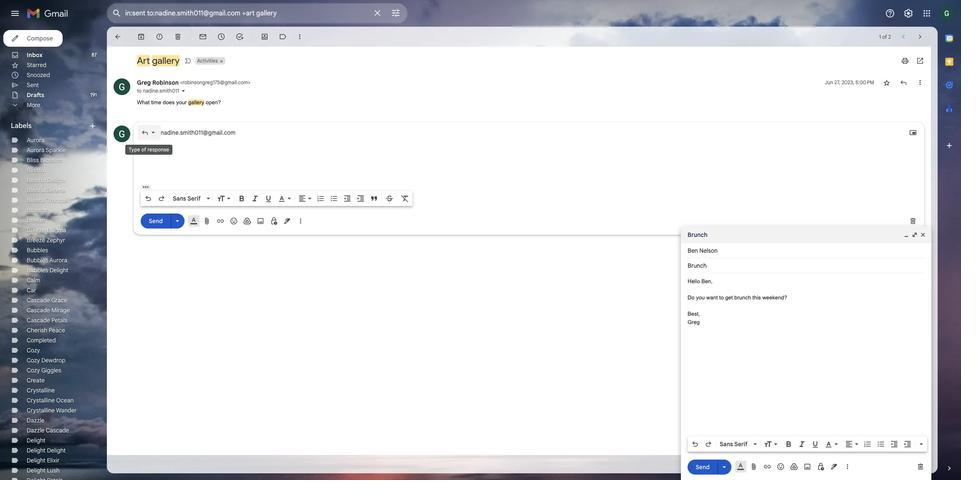 Task type: vqa. For each thing, say whether or not it's contained in the screenshot.
Blissful Delight
yes



Task type: describe. For each thing, give the bounding box(es) containing it.
elixir
[[47, 457, 59, 465]]

bubbles delight link
[[27, 267, 68, 274]]

cozy for cozy dewdrop
[[27, 357, 40, 364]]

1 crystalline from the top
[[27, 387, 55, 395]]

insert files using drive image for bold ‪(⌘b)‬ icon
[[790, 463, 798, 471]]

bliss blossom link
[[27, 157, 63, 164]]

completed
[[27, 337, 56, 344]]

blissful tranquil
[[27, 197, 68, 204]]

serif for attach files image for insert link ‪(⌘k)‬ image
[[734, 441, 748, 448]]

insert signature image
[[830, 463, 838, 471]]

cascade petals link
[[27, 317, 67, 324]]

type of response image
[[141, 128, 149, 137]]

breeze zephyr link
[[27, 237, 65, 244]]

to nadine.smith011
[[137, 88, 179, 94]]

show details image
[[181, 89, 186, 94]]

jun 27, 2023, 5:00 pm
[[825, 79, 874, 86]]

giggles
[[41, 367, 61, 375]]

mark as unread image
[[199, 33, 207, 41]]

hello
[[688, 278, 700, 285]]

delight delight
[[27, 447, 66, 455]]

hello ben,
[[688, 278, 713, 285]]

blissful for blissful tranquil
[[27, 197, 46, 204]]

underline ‪(⌘u)‬ image for italic ‪(⌘i)‬ icon
[[811, 441, 820, 449]]

enigma
[[47, 227, 66, 234]]

delight link
[[27, 437, 45, 445]]

zephyr
[[47, 237, 65, 244]]

formatting options toolbar for the insert photo associated with bold ‪(⌘b)‬ image's insert files using drive icon
[[141, 191, 413, 206]]

back to search results image
[[114, 33, 122, 41]]

bubbles link
[[27, 247, 48, 254]]

2 vertical spatial aurora
[[50, 257, 67, 264]]

best,
[[688, 311, 700, 317]]

cascade for cascade mirage
[[27, 307, 50, 314]]

blissful for blissful delight
[[27, 177, 46, 184]]

labels heading
[[11, 122, 89, 130]]

crystalline wander
[[27, 407, 77, 415]]

calm link
[[27, 277, 40, 284]]

aurora for aurora sparkle
[[27, 147, 44, 154]]

insert signature image
[[283, 217, 291, 225]]

0 vertical spatial blossom
[[40, 157, 63, 164]]

insert emoji ‪(⌘⇧2)‬ image for insert link ‪(⌘k)‬ image
[[777, 463, 785, 471]]

indent less ‪(⌘[)‬ image
[[890, 440, 898, 449]]

dazzle link
[[27, 417, 44, 425]]

sans for redo ‪(⌘y)‬ image related to insert link ‪(⌘k)‬ icon's more send options icon send button
[[173, 195, 186, 202]]

sent link
[[27, 81, 39, 89]]

grace
[[51, 297, 67, 304]]

blissful serene
[[27, 187, 66, 194]]

redo ‪(⌘y)‬ image for insert link ‪(⌘k)‬ icon's more send options icon send button
[[157, 194, 166, 203]]

dialog containing sans serif
[[681, 227, 931, 481]]

blissful for blissful link
[[27, 167, 46, 174]]

of for 1
[[882, 34, 887, 40]]

cozy giggles link
[[27, 367, 61, 375]]

minimize image
[[903, 232, 910, 238]]

cozy dewdrop link
[[27, 357, 65, 364]]

labels image
[[279, 33, 287, 41]]

support image
[[885, 8, 895, 18]]

inbox link
[[27, 51, 43, 59]]

add to tasks image
[[235, 33, 244, 41]]

cherish peace link
[[27, 327, 65, 334]]

formatting options toolbar for the insert photo related to bold ‪(⌘b)‬ icon's insert files using drive icon
[[688, 437, 927, 452]]

remove formatting ‪(⌘\)‬ image
[[401, 194, 409, 203]]

sans for send button for more send options icon associated with insert link ‪(⌘k)‬ image's redo ‪(⌘y)‬ image
[[720, 441, 733, 448]]

more send options image for insert link ‪(⌘k)‬ image
[[720, 463, 729, 472]]

toggle confidential mode image for insert signature icon
[[270, 217, 278, 225]]

more send options image for insert link ‪(⌘k)‬ icon
[[173, 217, 182, 225]]

blissful tranquil link
[[27, 197, 68, 204]]

sparkle
[[46, 147, 66, 154]]

labels
[[11, 122, 32, 130]]

older image
[[916, 33, 924, 41]]

inbox
[[27, 51, 43, 59]]

redo ‪(⌘y)‬ image for send button for more send options icon associated with insert link ‪(⌘k)‬ image
[[704, 440, 713, 449]]

1 bubbles from the top
[[27, 247, 48, 254]]

aurora for the aurora 'link'
[[27, 137, 44, 144]]

more formatting options image
[[917, 440, 926, 449]]

bliss blossom
[[27, 157, 63, 164]]

greg robinson cell
[[137, 79, 250, 86]]

do
[[688, 295, 695, 301]]

blissful delight link
[[27, 177, 66, 184]]

indent more ‪(⌘])‬ image for indent less ‪(⌘[)‬ image
[[904, 440, 912, 449]]

2023,
[[842, 79, 854, 86]]

attach files image for insert link ‪(⌘k)‬ icon
[[203, 217, 211, 225]]

compose button
[[3, 30, 63, 47]]

bubbles for aurora
[[27, 257, 48, 264]]

brunch
[[734, 295, 751, 301]]

blissful link
[[27, 167, 46, 174]]

aurora sparkle
[[27, 147, 66, 154]]

discard draft ‪(⌘⇧d)‬ image for formatting options "toolbar" associated with the insert photo associated with bold ‪(⌘b)‬ image's insert files using drive icon
[[909, 217, 917, 225]]

1 vertical spatial gallery
[[188, 99, 204, 106]]

0 vertical spatial to
[[137, 88, 142, 94]]

labels navigation
[[0, 27, 107, 481]]

insert emoji ‪(⌘⇧2)‬ image for insert link ‪(⌘k)‬ icon
[[230, 217, 238, 225]]

blossom link
[[27, 207, 49, 214]]

nadine.smith011@gmail.com
[[161, 129, 235, 136]]

search mail image
[[109, 6, 124, 21]]

bold ‪(⌘b)‬ image
[[785, 440, 793, 449]]

breeze zephyr
[[27, 237, 65, 244]]

insert photo image for bold ‪(⌘b)‬ image's insert files using drive icon
[[256, 217, 265, 225]]

cherish peace
[[27, 327, 65, 334]]

1 vertical spatial blossom
[[27, 207, 49, 214]]

indent less ‪(⌘[)‬ image
[[343, 194, 352, 203]]

breeze link
[[27, 217, 45, 224]]

more button
[[0, 100, 100, 110]]

clear search image
[[369, 5, 386, 21]]

tranquil
[[47, 197, 68, 204]]

Subject field
[[688, 262, 925, 270]]

send for send button for more send options icon associated with insert link ‪(⌘k)‬ image
[[696, 464, 710, 471]]

italic ‪(⌘i)‬ image
[[798, 440, 806, 449]]

bubbles delight
[[27, 267, 68, 274]]

not starred image
[[883, 78, 891, 87]]

type
[[129, 147, 140, 153]]

underline ‪(⌘u)‬ image for italic ‪(⌘i)‬ image
[[264, 195, 273, 203]]

settings image
[[904, 8, 914, 18]]

dazzle cascade
[[27, 427, 69, 435]]

dewdrop
[[41, 357, 65, 364]]

breeze for breeze enigma
[[27, 227, 45, 234]]

peace
[[49, 327, 65, 334]]

sans serif option for more send options icon associated with insert link ‪(⌘k)‬ image
[[718, 440, 752, 449]]

gmail image
[[27, 5, 72, 22]]

numbered list ‪(⌘⇧7)‬ image for indent less ‪(⌘[)‬ image
[[863, 440, 872, 449]]

blissful delight
[[27, 177, 66, 184]]

more image
[[296, 33, 304, 41]]

snooze image
[[217, 33, 225, 41]]

want
[[706, 295, 718, 301]]

car link
[[27, 287, 36, 294]]

bliss
[[27, 157, 39, 164]]

crystalline for ocean
[[27, 397, 55, 405]]

delight up 'serene'
[[47, 177, 66, 184]]

191
[[90, 92, 97, 98]]

bubbles for delight
[[27, 267, 48, 274]]

starred
[[27, 61, 46, 69]]

delight up elixir
[[47, 447, 66, 455]]

cascade mirage link
[[27, 307, 70, 314]]

bubbles aurora link
[[27, 257, 67, 264]]



Task type: locate. For each thing, give the bounding box(es) containing it.
numbered list ‪(⌘⇧7)‬ image left indent less ‪(⌘[)‬ icon
[[316, 194, 325, 203]]

crystalline link
[[27, 387, 55, 395]]

send button
[[141, 214, 171, 229], [688, 460, 718, 475]]

indent more ‪(⌘])‬ image
[[357, 194, 365, 203], [904, 440, 912, 449]]

create link
[[27, 377, 45, 385]]

1 horizontal spatial undo ‪(⌘z)‬ image
[[691, 440, 699, 449]]

0 vertical spatial sans serif option
[[171, 194, 205, 203]]

best, greg
[[688, 311, 700, 325]]

1 blissful from the top
[[27, 167, 46, 174]]

1 breeze from the top
[[27, 217, 45, 224]]

0 vertical spatial attach files image
[[203, 217, 211, 225]]

weekend?
[[762, 295, 787, 301]]

crystalline ocean
[[27, 397, 74, 405]]

pop out image
[[911, 232, 918, 238]]

1 horizontal spatial numbered list ‪(⌘⇧7)‬ image
[[863, 440, 872, 449]]

wander
[[56, 407, 77, 415]]

of inside tooltip
[[141, 147, 146, 153]]

insert photo image for bold ‪(⌘b)‬ icon's insert files using drive icon
[[803, 463, 812, 471]]

0 vertical spatial gallery
[[152, 55, 180, 66]]

more options image
[[845, 463, 850, 471]]

attach files image for insert link ‪(⌘k)‬ image
[[750, 463, 758, 471]]

redo ‪(⌘y)‬ image
[[157, 194, 166, 203], [704, 440, 713, 449]]

bubbles
[[27, 247, 48, 254], [27, 257, 48, 264], [27, 267, 48, 274]]

0 horizontal spatial underline ‪(⌘u)‬ image
[[264, 195, 273, 203]]

0 horizontal spatial more send options image
[[173, 217, 182, 225]]

cascade down cascade grace
[[27, 307, 50, 314]]

attach files image
[[203, 217, 211, 225], [750, 463, 758, 471]]

<
[[180, 79, 183, 86]]

blissful for blissful serene
[[27, 187, 46, 194]]

numbered list ‪(⌘⇧7)‬ image
[[316, 194, 325, 203], [863, 440, 872, 449]]

delight lush link
[[27, 467, 60, 475]]

attach files image left insert link ‪(⌘k)‬ icon
[[203, 217, 211, 225]]

1 vertical spatial sans
[[720, 441, 733, 448]]

move to inbox image
[[261, 33, 269, 41]]

insert link ‪(⌘k)‬ image
[[763, 463, 772, 471]]

0 vertical spatial formatting options toolbar
[[141, 191, 413, 206]]

robinson
[[152, 79, 179, 86]]

what time does your gallery open?
[[137, 99, 221, 106]]

bubbles up calm
[[27, 267, 48, 274]]

more
[[27, 101, 40, 109]]

0 vertical spatial redo ‪(⌘y)‬ image
[[157, 194, 166, 203]]

1 horizontal spatial send button
[[688, 460, 718, 475]]

0 vertical spatial breeze
[[27, 217, 45, 224]]

2 vertical spatial crystalline
[[27, 407, 55, 415]]

Search mail text field
[[125, 9, 367, 18]]

1 vertical spatial sans serif
[[720, 441, 748, 448]]

Message Body text field
[[141, 143, 917, 178], [688, 278, 925, 435]]

lush
[[47, 467, 60, 475]]

sent
[[27, 81, 39, 89]]

insert photo image
[[256, 217, 265, 225], [803, 463, 812, 471]]

2 blissful from the top
[[27, 177, 46, 184]]

send for insert link ‪(⌘k)‬ icon's more send options icon send button
[[149, 218, 163, 225]]

greg down best,
[[688, 319, 700, 325]]

1 cozy from the top
[[27, 347, 40, 354]]

cascade for cascade grace
[[27, 297, 50, 304]]

0 vertical spatial insert photo image
[[256, 217, 265, 225]]

blossom up breeze link
[[27, 207, 49, 214]]

1 vertical spatial of
[[141, 147, 146, 153]]

0 horizontal spatial insert emoji ‪(⌘⇧2)‬ image
[[230, 217, 238, 225]]

type of response tooltip
[[125, 141, 173, 159]]

greg up the to nadine.smith011
[[137, 79, 151, 86]]

create
[[27, 377, 45, 385]]

1 vertical spatial attach files image
[[750, 463, 758, 471]]

undo ‪(⌘z)‬ image for redo ‪(⌘y)‬ image related to insert link ‪(⌘k)‬ icon's more send options icon send button
[[144, 194, 152, 203]]

toggle confidential mode image
[[270, 217, 278, 225], [817, 463, 825, 471]]

gallery right your
[[188, 99, 204, 106]]

0 vertical spatial sans
[[173, 195, 186, 202]]

discard draft ‪(⌘⇧d)‬ image down more formatting options "icon"
[[916, 463, 925, 471]]

indent more ‪(⌘])‬ image right indent less ‪(⌘[)‬ icon
[[357, 194, 365, 203]]

27,
[[834, 79, 840, 86]]

discard draft ‪(⌘⇧d)‬ image up the pop out icon
[[909, 217, 917, 225]]

0 vertical spatial send
[[149, 218, 163, 225]]

sans serif for more send options icon associated with insert link ‪(⌘k)‬ image
[[720, 441, 748, 448]]

0 vertical spatial discard draft ‪(⌘⇧d)‬ image
[[909, 217, 917, 225]]

greg inside the best, greg
[[688, 319, 700, 325]]

snoozed
[[27, 71, 50, 79]]

report spam image
[[155, 33, 164, 41]]

insert emoji ‪(⌘⇧2)‬ image right insert link ‪(⌘k)‬ image
[[777, 463, 785, 471]]

0 vertical spatial insert emoji ‪(⌘⇧2)‬ image
[[230, 217, 238, 225]]

1 vertical spatial dazzle
[[27, 427, 44, 435]]

ben,
[[702, 278, 713, 285]]

to left "get"
[[719, 295, 724, 301]]

cozy
[[27, 347, 40, 354], [27, 357, 40, 364], [27, 367, 40, 375]]

delight down delight elixir
[[27, 467, 45, 475]]

cozy down "cozy" "link"
[[27, 357, 40, 364]]

drafts link
[[27, 91, 44, 99]]

do you want to get brunch this weekend?
[[688, 295, 787, 301]]

cascade down car link
[[27, 297, 50, 304]]

dazzle for dazzle link
[[27, 417, 44, 425]]

art gallery
[[137, 55, 180, 66]]

crystalline wander link
[[27, 407, 77, 415]]

1 of 2
[[879, 34, 891, 40]]

indent more ‪(⌘])‬ image right indent less ‪(⌘[)‬ image
[[904, 440, 912, 449]]

1 vertical spatial breeze
[[27, 227, 45, 234]]

archive image
[[137, 33, 145, 41]]

0 vertical spatial insert files using drive image
[[243, 217, 251, 225]]

0 horizontal spatial undo ‪(⌘z)‬ image
[[144, 194, 152, 203]]

art
[[137, 55, 150, 66]]

bold ‪(⌘b)‬ image
[[238, 194, 246, 203]]

bubbles down breeze zephyr
[[27, 247, 48, 254]]

undo ‪(⌘z)‬ image for send button for more send options icon associated with insert link ‪(⌘k)‬ image's redo ‪(⌘y)‬ image
[[691, 440, 699, 449]]

1 horizontal spatial insert photo image
[[803, 463, 812, 471]]

cozy for "cozy" "link"
[[27, 347, 40, 354]]

undo ‪(⌘z)‬ image
[[144, 194, 152, 203], [691, 440, 699, 449]]

attach files image left insert link ‪(⌘k)‬ image
[[750, 463, 758, 471]]

your
[[176, 99, 187, 106]]

1 horizontal spatial sans serif option
[[718, 440, 752, 449]]

cascade grace
[[27, 297, 67, 304]]

delight
[[47, 177, 66, 184], [50, 267, 68, 274], [27, 437, 45, 445], [27, 447, 45, 455], [47, 447, 66, 455], [27, 457, 45, 465], [27, 467, 45, 475]]

0 horizontal spatial insert files using drive image
[[243, 217, 251, 225]]

1 horizontal spatial more send options image
[[720, 463, 729, 472]]

breeze
[[27, 217, 45, 224], [27, 227, 45, 234], [27, 237, 45, 244]]

1 vertical spatial redo ‪(⌘y)‬ image
[[704, 440, 713, 449]]

dazzle
[[27, 417, 44, 425], [27, 427, 44, 435]]

bulleted list ‪(⌘⇧8)‬ image for indent less ‪(⌘[)‬ icon's numbered list ‪(⌘⇧7)‬ icon
[[330, 194, 338, 203]]

1 vertical spatial toggle confidential mode image
[[817, 463, 825, 471]]

blissful serene link
[[27, 187, 66, 194]]

1 vertical spatial send
[[696, 464, 710, 471]]

jun 27, 2023, 5:00 pm cell
[[825, 78, 874, 87]]

underline ‪(⌘u)‬ image right italic ‪(⌘i)‬ icon
[[811, 441, 820, 449]]

crystalline
[[27, 387, 55, 395], [27, 397, 55, 405], [27, 407, 55, 415]]

0 horizontal spatial sans serif option
[[171, 194, 205, 203]]

get
[[725, 295, 733, 301]]

of
[[882, 34, 887, 40], [141, 147, 146, 153]]

0 vertical spatial underline ‪(⌘u)‬ image
[[264, 195, 273, 203]]

sans serif option for insert link ‪(⌘k)‬ icon's more send options icon
[[171, 194, 205, 203]]

crystalline down create
[[27, 387, 55, 395]]

insert files using drive image for bold ‪(⌘b)‬ image
[[243, 217, 251, 225]]

sans serif for insert link ‪(⌘k)‬ icon's more send options icon
[[173, 195, 201, 202]]

main menu image
[[10, 8, 20, 18]]

cascade grace link
[[27, 297, 67, 304]]

1 horizontal spatial gallery
[[188, 99, 204, 106]]

1 horizontal spatial formatting options toolbar
[[688, 437, 927, 452]]

1 vertical spatial bubbles
[[27, 257, 48, 264]]

1 horizontal spatial toggle confidential mode image
[[817, 463, 825, 471]]

cascade petals
[[27, 317, 67, 324]]

bubbles down bubbles link
[[27, 257, 48, 264]]

1 vertical spatial insert emoji ‪(⌘⇧2)‬ image
[[777, 463, 785, 471]]

5:00 pm
[[856, 79, 874, 86]]

insert files using drive image down bold ‪(⌘b)‬ image
[[243, 217, 251, 225]]

3 crystalline from the top
[[27, 407, 55, 415]]

blissful up the 'blossom' link
[[27, 197, 46, 204]]

0 vertical spatial toggle confidential mode image
[[270, 217, 278, 225]]

delight up delight delight 'link'
[[27, 437, 45, 445]]

formatting options toolbar
[[141, 191, 413, 206], [688, 437, 927, 452]]

insert link ‪(⌘k)‬ image
[[216, 217, 225, 225]]

2 vertical spatial bubbles
[[27, 267, 48, 274]]

to inside message body text field
[[719, 295, 724, 301]]

Not starred checkbox
[[883, 78, 891, 87]]

discard draft ‪(⌘⇧d)‬ image
[[909, 217, 917, 225], [916, 463, 925, 471]]

jun
[[825, 79, 833, 86]]

0 horizontal spatial indent more ‪(⌘])‬ image
[[357, 194, 365, 203]]

delight down delight link
[[27, 447, 45, 455]]

insert emoji ‪(⌘⇧2)‬ image
[[230, 217, 238, 225], [777, 463, 785, 471]]

0 horizontal spatial attach files image
[[203, 217, 211, 225]]

greg robinson < robinsongreg175@gmail.com >
[[137, 79, 250, 86]]

1 horizontal spatial attach files image
[[750, 463, 758, 471]]

discard draft ‪(⌘⇧d)‬ image for formatting options "toolbar" corresponding to the insert photo related to bold ‪(⌘b)‬ icon's insert files using drive icon
[[916, 463, 925, 471]]

robinsongreg175@gmail.com
[[183, 79, 248, 86]]

blossom
[[40, 157, 63, 164], [27, 207, 49, 214]]

cozy dewdrop
[[27, 357, 65, 364]]

1 vertical spatial to
[[719, 295, 724, 301]]

bubbles aurora
[[27, 257, 67, 264]]

1 vertical spatial crystalline
[[27, 397, 55, 405]]

2 dazzle from the top
[[27, 427, 44, 435]]

2
[[888, 34, 891, 40]]

1 horizontal spatial underline ‪(⌘u)‬ image
[[811, 441, 820, 449]]

crystalline up dazzle link
[[27, 407, 55, 415]]

numbered list ‪(⌘⇧7)‬ image for indent less ‪(⌘[)‬ icon
[[316, 194, 325, 203]]

dazzle cascade link
[[27, 427, 69, 435]]

cascade mirage
[[27, 307, 70, 314]]

aurora link
[[27, 137, 44, 144]]

blissful
[[27, 167, 46, 174], [27, 177, 46, 184], [27, 187, 46, 194], [27, 197, 46, 204]]

cascade for cascade petals
[[27, 317, 50, 324]]

blossom down sparkle at the left of page
[[40, 157, 63, 164]]

1 horizontal spatial greg
[[688, 319, 700, 325]]

bulleted list ‪(⌘⇧8)‬ image for numbered list ‪(⌘⇧7)‬ icon associated with indent less ‪(⌘[)‬ image
[[877, 440, 885, 449]]

crystalline for wander
[[27, 407, 55, 415]]

breeze for breeze zephyr
[[27, 237, 45, 244]]

advanced search options image
[[387, 5, 404, 21]]

dazzle down dazzle link
[[27, 427, 44, 435]]

0 horizontal spatial formatting options toolbar
[[141, 191, 413, 206]]

0 vertical spatial bubbles
[[27, 247, 48, 254]]

cascade down the crystalline wander link
[[46, 427, 69, 435]]

breeze for breeze link
[[27, 217, 45, 224]]

formatting options toolbar up insert signature icon
[[141, 191, 413, 206]]

show trimmed content image
[[141, 185, 151, 189]]

to
[[137, 88, 142, 94], [719, 295, 724, 301]]

mirage
[[51, 307, 70, 314]]

numbered list ‪(⌘⇧7)‬ image left indent less ‪(⌘[)‬ image
[[863, 440, 872, 449]]

0 horizontal spatial insert photo image
[[256, 217, 265, 225]]

0 horizontal spatial gallery
[[152, 55, 180, 66]]

2 cozy from the top
[[27, 357, 40, 364]]

2 crystalline from the top
[[27, 397, 55, 405]]

send button for more send options icon associated with insert link ‪(⌘k)‬ image
[[688, 460, 718, 475]]

1 vertical spatial insert photo image
[[803, 463, 812, 471]]

0 vertical spatial indent more ‪(⌘])‬ image
[[357, 194, 365, 203]]

1 vertical spatial undo ‪(⌘z)‬ image
[[691, 440, 699, 449]]

drafts
[[27, 91, 44, 99]]

open?
[[206, 99, 221, 106]]

0 horizontal spatial numbered list ‪(⌘⇧7)‬ image
[[316, 194, 325, 203]]

serif for attach files image associated with insert link ‪(⌘k)‬ icon
[[187, 195, 201, 202]]

blissful down bliss
[[27, 167, 46, 174]]

0 vertical spatial of
[[882, 34, 887, 40]]

aurora sparkle link
[[27, 147, 66, 154]]

0 vertical spatial more send options image
[[173, 217, 182, 225]]

3 breeze from the top
[[27, 237, 45, 244]]

1 vertical spatial sans serif option
[[718, 440, 752, 449]]

0 horizontal spatial to
[[137, 88, 142, 94]]

1 vertical spatial more send options image
[[720, 463, 729, 472]]

sans serif
[[173, 195, 201, 202], [720, 441, 748, 448]]

more options image
[[298, 217, 303, 225]]

bulleted list ‪(⌘⇧8)‬ image left indent less ‪(⌘[)‬ image
[[877, 440, 885, 449]]

>
[[248, 79, 250, 86]]

underline ‪(⌘u)‬ image right italic ‪(⌘i)‬ image
[[264, 195, 273, 203]]

send button for insert link ‪(⌘k)‬ icon's more send options icon
[[141, 214, 171, 229]]

response
[[148, 147, 169, 153]]

insert photo image down italic ‪(⌘i)‬ icon
[[803, 463, 812, 471]]

delete image
[[174, 33, 182, 41]]

of for type
[[141, 147, 146, 153]]

starred link
[[27, 61, 46, 69]]

1 horizontal spatial send
[[696, 464, 710, 471]]

aurora up aurora sparkle
[[27, 137, 44, 144]]

blissful down blissful delight link
[[27, 187, 46, 194]]

you
[[696, 295, 705, 301]]

formatting options toolbar up insert signature image
[[688, 437, 927, 452]]

cascade up cherish
[[27, 317, 50, 324]]

toggle confidential mode image left insert signature icon
[[270, 217, 278, 225]]

1 vertical spatial discard draft ‪(⌘⇧d)‬ image
[[916, 463, 925, 471]]

dazzle for dazzle cascade
[[27, 427, 44, 435]]

1 horizontal spatial indent more ‪(⌘])‬ image
[[904, 440, 912, 449]]

breeze down the 'blossom' link
[[27, 217, 45, 224]]

1 vertical spatial underline ‪(⌘u)‬ image
[[811, 441, 820, 449]]

1 vertical spatial formatting options toolbar
[[688, 437, 927, 452]]

0 vertical spatial message body text field
[[141, 143, 917, 178]]

0 vertical spatial undo ‪(⌘z)‬ image
[[144, 194, 152, 203]]

close image
[[920, 232, 926, 238]]

3 bubbles from the top
[[27, 267, 48, 274]]

activities button
[[195, 57, 219, 65]]

this
[[753, 295, 761, 301]]

more send options image
[[173, 217, 182, 225], [720, 463, 729, 472]]

1 vertical spatial insert files using drive image
[[790, 463, 798, 471]]

0 horizontal spatial redo ‪(⌘y)‬ image
[[157, 194, 166, 203]]

of right 1
[[882, 34, 887, 40]]

aurora up bubbles delight link
[[50, 257, 67, 264]]

0 vertical spatial cozy
[[27, 347, 40, 354]]

0 horizontal spatial send
[[149, 218, 163, 225]]

message body text field containing hello ben,
[[688, 278, 925, 435]]

cascade
[[27, 297, 50, 304], [27, 307, 50, 314], [27, 317, 50, 324], [46, 427, 69, 435]]

3 blissful from the top
[[27, 187, 46, 194]]

1 vertical spatial numbered list ‪(⌘⇧7)‬ image
[[863, 440, 872, 449]]

4 blissful from the top
[[27, 197, 46, 204]]

quote ‪(⌘⇧9)‬ image
[[370, 194, 378, 203]]

2 breeze from the top
[[27, 227, 45, 234]]

underline ‪(⌘u)‬ image
[[264, 195, 273, 203], [811, 441, 820, 449]]

blissful down blissful link
[[27, 177, 46, 184]]

2 bubbles from the top
[[27, 257, 48, 264]]

0 horizontal spatial sans serif
[[173, 195, 201, 202]]

insert files using drive image
[[243, 217, 251, 225], [790, 463, 798, 471]]

insert emoji ‪(⌘⇧2)‬ image right insert link ‪(⌘k)‬ icon
[[230, 217, 238, 225]]

completed link
[[27, 337, 56, 344]]

2 vertical spatial breeze
[[27, 237, 45, 244]]

1
[[879, 34, 881, 40]]

1 vertical spatial send button
[[688, 460, 718, 475]]

insert files using drive image down bold ‪(⌘b)‬ icon
[[790, 463, 798, 471]]

1 horizontal spatial insert files using drive image
[[790, 463, 798, 471]]

breeze down breeze link
[[27, 227, 45, 234]]

indent more ‪(⌘])‬ image for indent less ‪(⌘[)‬ icon
[[357, 194, 365, 203]]

2 vertical spatial cozy
[[27, 367, 40, 375]]

toggle confidential mode image for insert signature image
[[817, 463, 825, 471]]

type of response
[[129, 147, 169, 153]]

dialog
[[681, 227, 931, 481]]

1 dazzle from the top
[[27, 417, 44, 425]]

bulleted list ‪(⌘⇧8)‬ image left indent less ‪(⌘[)‬ icon
[[330, 194, 338, 203]]

None search field
[[107, 3, 407, 23]]

insert photo image down italic ‪(⌘i)‬ image
[[256, 217, 265, 225]]

1 horizontal spatial sans serif
[[720, 441, 748, 448]]

delight down bubbles aurora link at the bottom left of page
[[50, 267, 68, 274]]

of right type
[[141, 147, 146, 153]]

0 horizontal spatial greg
[[137, 79, 151, 86]]

0 horizontal spatial toggle confidential mode image
[[270, 217, 278, 225]]

0 vertical spatial sans serif
[[173, 195, 201, 202]]

0 vertical spatial send button
[[141, 214, 171, 229]]

delight lush
[[27, 467, 60, 475]]

0 horizontal spatial bulleted list ‪(⌘⇧8)‬ image
[[330, 194, 338, 203]]

1 vertical spatial message body text field
[[688, 278, 925, 435]]

3 cozy from the top
[[27, 367, 40, 375]]

0 vertical spatial aurora
[[27, 137, 44, 144]]

cherish
[[27, 327, 47, 334]]

compose
[[27, 35, 53, 42]]

cozy down the completed link on the left bottom of page
[[27, 347, 40, 354]]

bulleted list ‪(⌘⇧8)‬ image
[[330, 194, 338, 203], [877, 440, 885, 449]]

0 vertical spatial greg
[[137, 79, 151, 86]]

gallery up robinson on the top left
[[152, 55, 180, 66]]

aurora
[[27, 137, 44, 144], [27, 147, 44, 154], [50, 257, 67, 264]]

1 horizontal spatial sans
[[720, 441, 733, 448]]

aurora down the aurora 'link'
[[27, 147, 44, 154]]

dazzle up the dazzle cascade link at left bottom
[[27, 417, 44, 425]]

0 horizontal spatial send button
[[141, 214, 171, 229]]

cozy up create
[[27, 367, 40, 375]]

strikethrough ‪(⌘⇧x)‬ image
[[385, 194, 394, 203]]

time
[[151, 99, 161, 106]]

serif
[[187, 195, 201, 202], [734, 441, 748, 448]]

crystalline down crystalline link
[[27, 397, 55, 405]]

delight elixir
[[27, 457, 59, 465]]

nadine.smith011
[[143, 88, 179, 94]]

italic ‪(⌘i)‬ image
[[251, 194, 259, 203]]

0 horizontal spatial sans
[[173, 195, 186, 202]]

toggle confidential mode image left insert signature image
[[817, 463, 825, 471]]

0 vertical spatial dazzle
[[27, 417, 44, 425]]

breeze up bubbles link
[[27, 237, 45, 244]]

0 vertical spatial crystalline
[[27, 387, 55, 395]]

sans serif option
[[171, 194, 205, 203], [718, 440, 752, 449]]

to up what
[[137, 88, 142, 94]]

delight up delight lush
[[27, 457, 45, 465]]

cozy for cozy giggles
[[27, 367, 40, 375]]

0 horizontal spatial of
[[141, 147, 146, 153]]

sans
[[173, 195, 186, 202], [720, 441, 733, 448]]

tab list
[[938, 27, 961, 451]]

0 vertical spatial numbered list ‪(⌘⇧7)‬ image
[[316, 194, 325, 203]]

0 horizontal spatial serif
[[187, 195, 201, 202]]

does
[[163, 99, 175, 106]]

serene
[[47, 187, 66, 194]]



